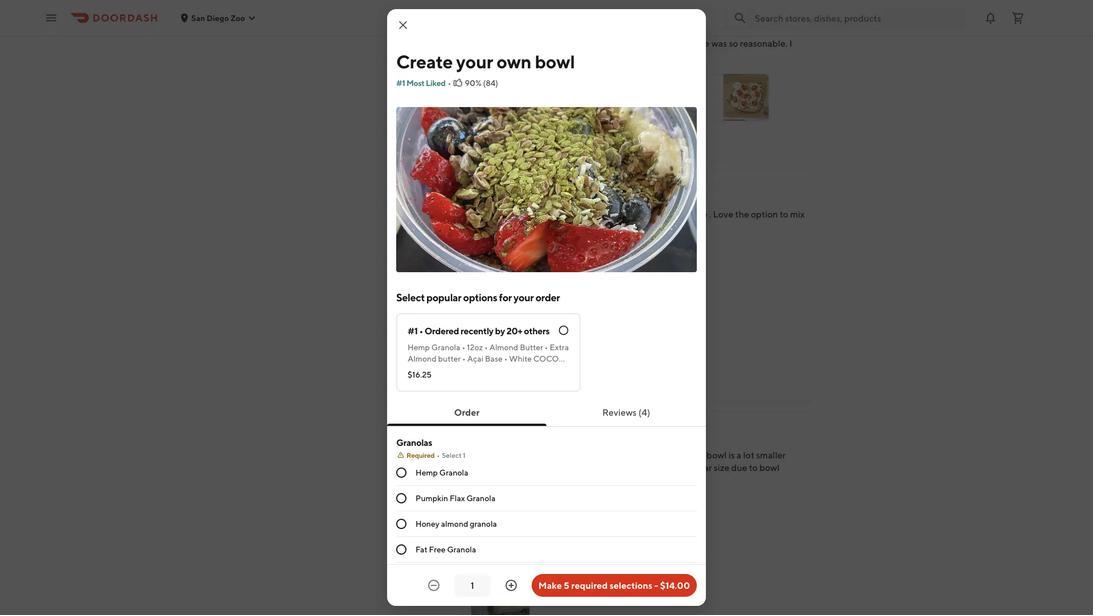 Task type: describe. For each thing, give the bounding box(es) containing it.
liked
[[426, 78, 446, 88]]

fat free granola
[[416, 545, 476, 554]]

pumpkin flax granola
[[416, 494, 496, 503]]

ordered
[[425, 325, 459, 336]]

$14.00
[[660, 580, 690, 591]]

cassandra
[[471, 421, 513, 432]]

required
[[407, 451, 435, 459]]

others
[[524, 325, 550, 336]]

bowl inside dialog
[[535, 51, 575, 72]]

roots
[[479, 517, 500, 527]]

p
[[515, 421, 521, 432]]

create inside button
[[479, 264, 503, 273]]

helpful
[[490, 137, 517, 147]]

extra
[[550, 343, 569, 352]]

granola right free
[[447, 545, 476, 554]]

90% (84)
[[465, 78, 498, 88]]

san
[[191, 13, 205, 22]]

0 vertical spatial order
[[596, 198, 618, 207]]

free
[[429, 545, 446, 554]]

create your own bowl image
[[572, 74, 618, 121]]

1
[[463, 451, 466, 459]]

item photo 2 image
[[535, 304, 593, 363]]

helpful button
[[471, 133, 524, 151]]

bowl inside button
[[538, 264, 555, 273]]

diego
[[207, 13, 229, 22]]

order button
[[436, 401, 498, 424]]

Honey almond  granola radio
[[396, 519, 407, 529]]

reviews (4) button
[[584, 401, 669, 424]]

coco
[[534, 354, 559, 363]]

heather m
[[471, 181, 514, 191]]

flax
[[450, 494, 465, 503]]

(84)
[[483, 78, 498, 88]]

most
[[407, 78, 425, 88]]

roots bowl
[[479, 517, 519, 527]]

make 5 required selections - $14.00 button
[[532, 574, 697, 597]]

base
[[408, 365, 425, 375]]

zoo
[[231, 13, 245, 22]]

hemp granola
[[416, 468, 469, 477]]

open menu image
[[44, 11, 58, 25]]

$16.25
[[408, 370, 432, 379]]

butter
[[520, 343, 543, 352]]

white
[[509, 354, 532, 363]]

2 item photo 1 image from the top
[[471, 557, 530, 615]]

90%
[[465, 78, 482, 88]]

0 items, open order cart image
[[1012, 11, 1025, 25]]

fat
[[416, 545, 428, 554]]

create your own bowl inside dialog
[[396, 51, 575, 72]]

12oz
[[467, 343, 483, 352]]

pumpkin
[[416, 494, 448, 503]]

açai
[[467, 354, 484, 363]]

order
[[536, 291, 560, 303]]

decrease quantity by 1 image
[[427, 579, 441, 592]]

increase quantity by 1 image
[[504, 579, 518, 592]]

roots toast image
[[724, 74, 769, 121]]

san diego zoo button
[[180, 13, 257, 22]]

Current quantity is 1 number field
[[461, 579, 484, 592]]

granola
[[470, 519, 497, 529]]

1 vertical spatial almond
[[408, 354, 437, 363]]

Fat Free Granola radio
[[396, 544, 407, 555]]

hemp for hemp granola
[[416, 468, 438, 477]]

Pumpkin Flax Granola radio
[[396, 493, 407, 503]]



Task type: vqa. For each thing, say whether or not it's contained in the screenshot.
select
yes



Task type: locate. For each thing, give the bounding box(es) containing it.
honey almond  granola
[[416, 519, 497, 529]]

notification bell image
[[984, 11, 998, 25]]

1 item photo 1 image from the top
[[471, 304, 530, 363]]

2 vertical spatial your
[[514, 291, 534, 303]]

almond
[[490, 343, 519, 352], [408, 354, 437, 363]]

own up order
[[521, 264, 536, 273]]

-
[[655, 580, 659, 591]]

0 vertical spatial your
[[456, 51, 493, 72]]

item photo 1 image
[[471, 304, 530, 363], [471, 557, 530, 615]]

1 vertical spatial hemp
[[416, 468, 438, 477]]

granolas group
[[396, 436, 697, 563]]

1 horizontal spatial select
[[442, 451, 462, 459]]

1 horizontal spatial almond
[[490, 343, 519, 352]]

1 vertical spatial #1
[[408, 325, 418, 336]]

bowl up order
[[538, 264, 555, 273]]

select
[[396, 291, 425, 303], [442, 451, 462, 459]]

hemp
[[408, 343, 430, 352], [416, 468, 438, 477]]

reviews
[[603, 407, 637, 418]]

select left popular
[[396, 291, 425, 303]]

granola down • select 1
[[440, 468, 469, 477]]

create your own bowl up 90% (84)
[[396, 51, 575, 72]]

almond
[[441, 519, 468, 529]]

1 vertical spatial create
[[479, 264, 503, 273]]

(4)
[[639, 407, 650, 418]]

create your own bowl
[[396, 51, 575, 72], [479, 264, 555, 273]]

required
[[572, 580, 608, 591]]

0 vertical spatial create your own bowl
[[396, 51, 575, 72]]

recently
[[461, 325, 494, 336]]

#1
[[396, 78, 405, 88], [408, 325, 418, 336]]

1 horizontal spatial order
[[596, 198, 618, 207]]

select inside 'granolas' group
[[442, 451, 462, 459]]

popular
[[427, 291, 462, 303]]

your
[[456, 51, 493, 72], [504, 264, 520, 273], [514, 291, 534, 303]]

Hemp Granola radio
[[396, 468, 407, 478]]

0 horizontal spatial #1
[[396, 78, 405, 88]]

your up 90%
[[456, 51, 493, 72]]

1 horizontal spatial #1
[[408, 325, 418, 336]]

bowl up the create your own bowl image
[[535, 51, 575, 72]]

create your own bowl inside button
[[479, 264, 555, 273]]

create inside dialog
[[396, 51, 453, 72]]

own
[[497, 51, 532, 72], [521, 264, 536, 273]]

san diego zoo
[[191, 13, 245, 22]]

own up (84)
[[497, 51, 532, 72]]

1 vertical spatial create your own bowl
[[479, 264, 555, 273]]

1 vertical spatial select
[[442, 451, 462, 459]]

#1 left ordered
[[408, 325, 418, 336]]

granola
[[432, 343, 461, 352], [440, 468, 469, 477], [467, 494, 496, 503], [447, 545, 476, 554]]

create your own bowl button
[[471, 245, 582, 292]]

1 vertical spatial item photo 1 image
[[471, 557, 530, 615]]

1 vertical spatial order
[[454, 407, 480, 418]]

m
[[506, 181, 514, 191]]

11/3/23
[[524, 198, 551, 207]]

0 vertical spatial create
[[396, 51, 453, 72]]

bowl
[[535, 51, 575, 72], [538, 264, 555, 273]]

order inside button
[[454, 407, 480, 418]]

0 horizontal spatial select
[[396, 291, 425, 303]]

0 vertical spatial item photo 1 image
[[471, 304, 530, 363]]

create
[[396, 51, 453, 72], [479, 264, 503, 273]]

1 vertical spatial own
[[521, 264, 536, 273]]

close create your own bowl image
[[396, 18, 410, 32]]

by
[[495, 325, 505, 336]]

own inside button
[[521, 264, 536, 273]]

options
[[463, 291, 497, 303]]

#1 most liked
[[396, 78, 446, 88]]

granolas
[[396, 437, 432, 448]]

for
[[499, 291, 512, 303]]

1 horizontal spatial create
[[479, 264, 503, 273]]

selections
[[610, 580, 653, 591]]

0 horizontal spatial order
[[454, 407, 480, 418]]

0 vertical spatial bowl
[[535, 51, 575, 72]]

hemp down "required"
[[416, 468, 438, 477]]

#1 • ordered recently by 20+ others
[[408, 325, 550, 336]]

• 11/3/23 • doordash order
[[519, 198, 618, 207]]

doordash
[[558, 198, 595, 207]]

0 vertical spatial #1
[[396, 78, 405, 88]]

your up for
[[504, 264, 520, 273]]

hemp up base
[[408, 343, 430, 352]]

create your own bowl dialog
[[387, 9, 706, 615]]

1 vertical spatial bowl
[[538, 264, 555, 273]]

20+
[[507, 325, 522, 336]]

0 vertical spatial hemp
[[408, 343, 430, 352]]

create your own bowl up for
[[479, 264, 555, 273]]

your inside button
[[504, 264, 520, 273]]

0 horizontal spatial create
[[396, 51, 453, 72]]

select left 1
[[442, 451, 462, 459]]

• select 1
[[437, 451, 466, 459]]

5
[[564, 580, 570, 591]]

cassandra p
[[471, 421, 521, 432]]

granola up butter
[[432, 343, 461, 352]]

1 vertical spatial your
[[504, 264, 520, 273]]

create up #1 most liked
[[396, 51, 453, 72]]

• inside 'granolas' group
[[437, 451, 440, 459]]

butter
[[438, 354, 461, 363]]

#1 left most
[[396, 78, 405, 88]]

reviews (4)
[[603, 407, 650, 418]]

hemp for hemp granola • 12oz • almond butter • extra almond butter • açai base • white coco base • strawberry $16.25
[[408, 343, 430, 352]]

#1 for #1 • ordered recently by 20+ others
[[408, 325, 418, 336]]

0 horizontal spatial almond
[[408, 354, 437, 363]]

create up options in the left of the page
[[479, 264, 503, 273]]

granola inside hemp granola • 12oz • almond butter • extra almond butter • açai base • white coco base • strawberry $16.25
[[432, 343, 461, 352]]

0 vertical spatial almond
[[490, 343, 519, 352]]

strawberry
[[431, 365, 471, 375]]

granola right 'flax'
[[467, 494, 496, 503]]

heather
[[471, 181, 504, 191]]

make
[[539, 580, 562, 591]]

•
[[448, 78, 451, 88], [519, 198, 523, 207], [553, 198, 557, 207], [419, 325, 423, 336], [462, 343, 465, 352], [485, 343, 488, 352], [545, 343, 548, 352], [463, 354, 466, 363], [504, 354, 508, 363], [426, 365, 430, 375], [437, 451, 440, 459]]

select popular options for your order
[[396, 291, 560, 303]]

own inside dialog
[[497, 51, 532, 72]]

order up cassandra
[[454, 407, 480, 418]]

roots bowl button
[[471, 498, 582, 546]]

hemp granola • 12oz • almond butter • extra almond butter • açai base • white coco base • strawberry $16.25
[[408, 343, 569, 379]]

honey
[[416, 519, 440, 529]]

order right the doordash
[[596, 198, 618, 207]]

#1 for #1 most liked
[[396, 78, 405, 88]]

hemp inside hemp granola • 12oz • almond butter • extra almond butter • açai base • white coco base • strawberry $16.25
[[408, 343, 430, 352]]

order
[[596, 198, 618, 207], [454, 407, 480, 418]]

0 vertical spatial own
[[497, 51, 532, 72]]

bowl
[[501, 517, 519, 527]]

0 vertical spatial select
[[396, 291, 425, 303]]

your right for
[[514, 291, 534, 303]]

base
[[485, 354, 503, 363]]

hemp inside 'granolas' group
[[416, 468, 438, 477]]

make 5 required selections - $14.00
[[539, 580, 690, 591]]



